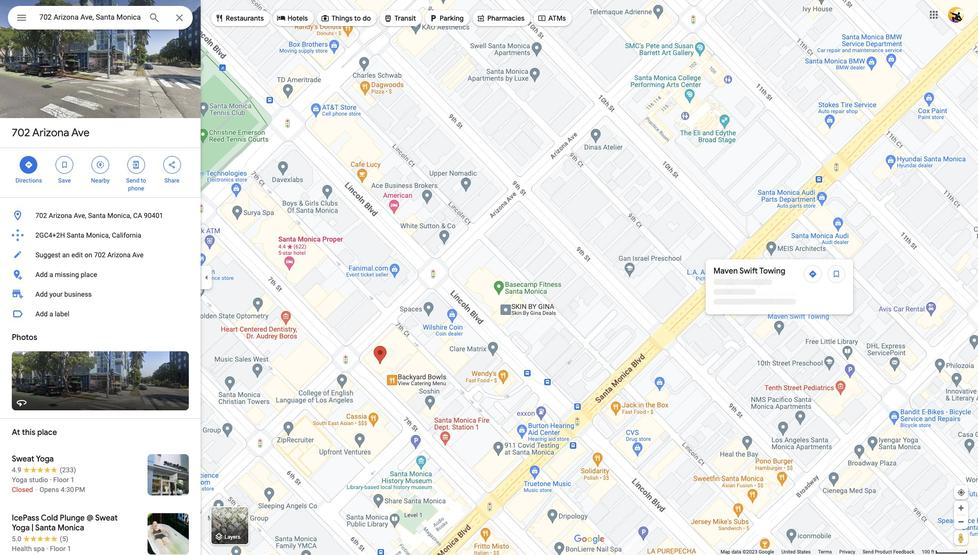 Task type: describe. For each thing, give the bounding box(es) containing it.
90401
[[144, 212, 163, 219]]

2gc4+2h santa monica, california button
[[0, 225, 201, 245]]

add your business link
[[0, 284, 201, 304]]


[[215, 13, 224, 24]]

santa inside 702 arizona ave, santa monica, ca 90401 button
[[88, 212, 106, 219]]

hotels
[[288, 14, 308, 23]]

4.9 stars 233 reviews image
[[12, 465, 76, 475]]

yoga inside the yoga studio · floor 1 closed ⋅ opens 4:30 pm
[[12, 476, 27, 484]]

702 arizona ave, santa monica, ca 90401 button
[[0, 206, 201, 225]]

monica, inside 2gc4+2h santa monica, california button
[[86, 231, 110, 239]]

arizona for ave
[[32, 126, 69, 140]]

swift
[[740, 266, 758, 276]]

pharmacies
[[488, 14, 525, 23]]

 parking
[[429, 13, 464, 24]]

santa inside 2gc4+2h santa monica, california button
[[67, 231, 84, 239]]

maven swift towing
[[714, 266, 786, 276]]

2 vertical spatial arizona
[[107, 251, 131, 259]]

united states
[[782, 549, 811, 555]]

100 ft
[[922, 549, 935, 555]]

add a label button
[[0, 304, 201, 324]]

show street view coverage image
[[955, 530, 969, 545]]


[[321, 13, 330, 24]]

zoom in image
[[958, 504, 965, 512]]

your
[[49, 290, 63, 298]]

2 vertical spatial 702
[[94, 251, 106, 259]]

studio
[[29, 476, 48, 484]]


[[277, 13, 286, 24]]


[[24, 159, 33, 170]]

google
[[759, 549, 775, 555]]

 atms
[[538, 13, 566, 24]]

5.0
[[12, 535, 21, 543]]

add your business
[[35, 290, 92, 298]]


[[16, 11, 28, 25]]

(5)
[[60, 535, 68, 543]]

at
[[12, 428, 20, 437]]


[[60, 159, 69, 170]]

plunge
[[60, 513, 85, 523]]


[[538, 13, 547, 24]]

702 for 702 arizona ave, santa monica, ca 90401
[[35, 212, 47, 219]]

terms button
[[819, 549, 832, 555]]

yoga studio · floor 1 closed ⋅ opens 4:30 pm
[[12, 476, 85, 494]]

privacy
[[840, 549, 856, 555]]

add for add a missing place
[[35, 271, 48, 278]]

do
[[363, 14, 371, 23]]

sweat inside icepass cold plunge @ sweat yoga | santa monica
[[95, 513, 118, 523]]

this
[[22, 428, 35, 437]]

california
[[112, 231, 141, 239]]

on
[[85, 251, 92, 259]]

things
[[332, 14, 353, 23]]

none field inside 702 arizona ave, santa monica, ca 90401 field
[[39, 11, 141, 23]]


[[132, 159, 141, 170]]

maven swift towing element
[[714, 265, 786, 277]]

· for spa
[[46, 545, 48, 553]]

united states button
[[782, 549, 811, 555]]

0 horizontal spatial place
[[37, 428, 57, 437]]

directions
[[15, 177, 42, 184]]

cold
[[41, 513, 58, 523]]

add for add your business
[[35, 290, 48, 298]]

add for add a label
[[35, 310, 48, 318]]

1 for health spa · floor 1
[[67, 545, 71, 553]]

1 for yoga studio · floor 1 closed ⋅ opens 4:30 pm
[[71, 476, 75, 484]]

suggest an edit on 702 arizona ave button
[[0, 245, 201, 265]]


[[96, 159, 105, 170]]

 hotels
[[277, 13, 308, 24]]

google account: ben nelson  
(ben.nelson1980@gmail.com) image
[[949, 7, 964, 22]]

spa
[[34, 545, 45, 553]]

702 Arizona Ave, Santa Monica, CA 90401 field
[[8, 6, 193, 30]]

0 vertical spatial ave
[[71, 126, 90, 140]]

send for send to phone
[[126, 177, 139, 184]]

(233)
[[60, 466, 76, 474]]

4:30 pm
[[61, 486, 85, 494]]

0 vertical spatial sweat
[[12, 454, 34, 464]]

directions image
[[809, 270, 818, 278]]

maven
[[714, 266, 738, 276]]

send for send product feedback
[[863, 549, 874, 555]]

nearby
[[91, 177, 110, 184]]

ave inside button
[[132, 251, 144, 259]]

5.0 stars 5 reviews image
[[12, 534, 68, 544]]

ft
[[932, 549, 935, 555]]

2gc4+2h santa monica, california
[[35, 231, 141, 239]]

santa inside icepass cold plunge @ sweat yoga | santa monica
[[35, 523, 56, 533]]

states
[[797, 549, 811, 555]]

|
[[32, 523, 34, 533]]

 pharmacies
[[477, 13, 525, 24]]

702 arizona ave main content
[[0, 0, 201, 555]]

to inside send to phone
[[141, 177, 146, 184]]

missing
[[55, 271, 79, 278]]

layers
[[225, 534, 241, 540]]

add a label
[[35, 310, 69, 318]]

ave,
[[74, 212, 86, 219]]

 button
[[8, 6, 35, 31]]

google maps element
[[0, 0, 979, 555]]



Task type: locate. For each thing, give the bounding box(es) containing it.
0 vertical spatial add
[[35, 271, 48, 278]]

send to phone
[[126, 177, 146, 192]]

2 vertical spatial santa
[[35, 523, 56, 533]]

0 horizontal spatial santa
[[35, 523, 56, 533]]

2 a from the top
[[49, 310, 53, 318]]

· inside the yoga studio · floor 1 closed ⋅ opens 4:30 pm
[[50, 476, 52, 484]]

0 vertical spatial santa
[[88, 212, 106, 219]]

4.9
[[12, 466, 21, 474]]

100
[[922, 549, 931, 555]]

1 horizontal spatial sweat
[[95, 513, 118, 523]]

an
[[62, 251, 70, 259]]

united
[[782, 549, 796, 555]]

0 horizontal spatial send
[[126, 177, 139, 184]]

0 vertical spatial yoga
[[36, 454, 54, 464]]

 transit
[[384, 13, 416, 24]]

add left label
[[35, 310, 48, 318]]

1 vertical spatial santa
[[67, 231, 84, 239]]

1 up 4:30 pm
[[71, 476, 75, 484]]

702 right on
[[94, 251, 106, 259]]

ave down california
[[132, 251, 144, 259]]

None field
[[39, 11, 141, 23]]

1 vertical spatial place
[[37, 428, 57, 437]]

data
[[732, 549, 742, 555]]

arizona for ave,
[[49, 212, 72, 219]]

 search field
[[8, 6, 193, 31]]

place
[[81, 271, 97, 278], [37, 428, 57, 437]]

send up phone
[[126, 177, 139, 184]]

2 vertical spatial add
[[35, 310, 48, 318]]

3 add from the top
[[35, 310, 48, 318]]

transit
[[395, 14, 416, 23]]

yoga up "closed" at the left bottom of the page
[[12, 476, 27, 484]]

footer inside google maps element
[[721, 549, 922, 555]]

zoom out image
[[958, 518, 965, 526]]

terms
[[819, 549, 832, 555]]

place inside button
[[81, 271, 97, 278]]

closed
[[12, 486, 33, 494]]

health
[[12, 545, 32, 553]]

arizona
[[32, 126, 69, 140], [49, 212, 72, 219], [107, 251, 131, 259]]

business
[[64, 290, 92, 298]]

send inside send to phone
[[126, 177, 139, 184]]

2 horizontal spatial 702
[[94, 251, 106, 259]]

0 vertical spatial to
[[354, 14, 361, 23]]

floor inside the yoga studio · floor 1 closed ⋅ opens 4:30 pm
[[53, 476, 69, 484]]

arizona left ave,
[[49, 212, 72, 219]]

1 vertical spatial 702
[[35, 212, 47, 219]]

1 vertical spatial ave
[[132, 251, 144, 259]]

a left missing
[[49, 271, 53, 278]]

702 up 
[[12, 126, 30, 140]]

to left do
[[354, 14, 361, 23]]

arizona down california
[[107, 251, 131, 259]]


[[168, 159, 176, 170]]


[[477, 13, 486, 24]]


[[429, 13, 438, 24]]

opens
[[39, 486, 59, 494]]

share
[[164, 177, 180, 184]]

add a missing place button
[[0, 265, 201, 284]]

0 horizontal spatial ·
[[46, 545, 48, 553]]

1 horizontal spatial ave
[[132, 251, 144, 259]]

monica, left ca
[[107, 212, 132, 219]]

0 horizontal spatial to
[[141, 177, 146, 184]]

floor down '(233)'
[[53, 476, 69, 484]]

map data ©2023 google
[[721, 549, 775, 555]]

1 horizontal spatial 702
[[35, 212, 47, 219]]

1 vertical spatial monica,
[[86, 231, 110, 239]]

monica, down '702 arizona ave, santa monica, ca 90401'
[[86, 231, 110, 239]]

footer containing map data ©2023 google
[[721, 549, 922, 555]]

1 vertical spatial floor
[[50, 545, 66, 553]]

show your location image
[[958, 488, 966, 497]]

map
[[721, 549, 731, 555]]


[[384, 13, 393, 24]]

0 horizontal spatial 702
[[12, 126, 30, 140]]

floor for studio
[[53, 476, 69, 484]]

0 vertical spatial monica,
[[107, 212, 132, 219]]

suggest an edit on 702 arizona ave
[[35, 251, 144, 259]]

add down suggest
[[35, 271, 48, 278]]

yoga up 5.0
[[12, 523, 30, 533]]

place down on
[[81, 271, 97, 278]]

sweat right @
[[95, 513, 118, 523]]

icepass
[[12, 513, 39, 523]]

0 vertical spatial ·
[[50, 476, 52, 484]]

send product feedback button
[[863, 549, 915, 555]]

0 horizontal spatial sweat
[[12, 454, 34, 464]]

santa right ave,
[[88, 212, 106, 219]]

2 add from the top
[[35, 290, 48, 298]]

send product feedback
[[863, 549, 915, 555]]

2 vertical spatial yoga
[[12, 523, 30, 533]]

privacy button
[[840, 549, 856, 555]]

 restaurants
[[215, 13, 264, 24]]

atms
[[549, 14, 566, 23]]

1 add from the top
[[35, 271, 48, 278]]

label
[[55, 310, 69, 318]]

a for label
[[49, 310, 53, 318]]

sweat up '4.9'
[[12, 454, 34, 464]]

1 horizontal spatial santa
[[67, 231, 84, 239]]

· for studio
[[50, 476, 52, 484]]

1 vertical spatial a
[[49, 310, 53, 318]]

1 vertical spatial to
[[141, 177, 146, 184]]

702 up 2gc4+2h on the top of the page
[[35, 212, 47, 219]]

⋅
[[35, 486, 38, 494]]

product
[[875, 549, 893, 555]]

icepass cold plunge @ sweat yoga | santa monica
[[12, 513, 118, 533]]

· right spa at the bottom
[[46, 545, 48, 553]]

2 horizontal spatial santa
[[88, 212, 106, 219]]

send inside button
[[863, 549, 874, 555]]

sweat yoga
[[12, 454, 54, 464]]

2gc4+2h
[[35, 231, 65, 239]]

·
[[50, 476, 52, 484], [46, 545, 48, 553]]

feedback
[[894, 549, 915, 555]]

100 ft button
[[922, 549, 968, 555]]

702 for 702 arizona ave
[[12, 126, 30, 140]]

0 vertical spatial place
[[81, 271, 97, 278]]

to
[[354, 14, 361, 23], [141, 177, 146, 184]]

1 horizontal spatial ·
[[50, 476, 52, 484]]

0 vertical spatial floor
[[53, 476, 69, 484]]

ave up actions for 702 arizona ave region
[[71, 126, 90, 140]]

monica
[[58, 523, 84, 533]]

monica, inside 702 arizona ave, santa monica, ca 90401 button
[[107, 212, 132, 219]]

edit
[[71, 251, 83, 259]]

a left label
[[49, 310, 53, 318]]

1 vertical spatial send
[[863, 549, 874, 555]]

add left your
[[35, 290, 48, 298]]

ca
[[133, 212, 142, 219]]

footer
[[721, 549, 922, 555]]

health spa · floor 1
[[12, 545, 71, 553]]

save image
[[833, 270, 841, 278]]

· up opens
[[50, 476, 52, 484]]

1 vertical spatial add
[[35, 290, 48, 298]]

©2023
[[743, 549, 758, 555]]

1 horizontal spatial place
[[81, 271, 97, 278]]

0 vertical spatial a
[[49, 271, 53, 278]]

place right this
[[37, 428, 57, 437]]

monica,
[[107, 212, 132, 219], [86, 231, 110, 239]]

save
[[58, 177, 71, 184]]

add a missing place
[[35, 271, 97, 278]]

yoga up 4.9 stars 233 reviews image in the left of the page
[[36, 454, 54, 464]]

to inside  things to do
[[354, 14, 361, 23]]

at this place
[[12, 428, 57, 437]]

1 vertical spatial sweat
[[95, 513, 118, 523]]

towing
[[760, 266, 786, 276]]

to up phone
[[141, 177, 146, 184]]

1 down (5) at the left bottom of the page
[[67, 545, 71, 553]]

1 inside the yoga studio · floor 1 closed ⋅ opens 4:30 pm
[[71, 476, 75, 484]]

ave
[[71, 126, 90, 140], [132, 251, 144, 259]]

restaurants
[[226, 14, 264, 23]]

photos
[[12, 333, 37, 342]]

floor
[[53, 476, 69, 484], [50, 545, 66, 553]]

1 a from the top
[[49, 271, 53, 278]]

702 arizona ave
[[12, 126, 90, 140]]

1 vertical spatial arizona
[[49, 212, 72, 219]]

0 vertical spatial arizona
[[32, 126, 69, 140]]

0 vertical spatial 702
[[12, 126, 30, 140]]

 things to do
[[321, 13, 371, 24]]

send left product
[[863, 549, 874, 555]]

a for missing
[[49, 271, 53, 278]]

phone
[[128, 185, 144, 192]]

actions for 702 arizona ave region
[[0, 148, 201, 197]]

santa
[[88, 212, 106, 219], [67, 231, 84, 239], [35, 523, 56, 533]]

1 vertical spatial ·
[[46, 545, 48, 553]]

0 vertical spatial send
[[126, 177, 139, 184]]

1 horizontal spatial to
[[354, 14, 361, 23]]

parking
[[440, 14, 464, 23]]

santa up 'edit'
[[67, 231, 84, 239]]

floor down (5) at the left bottom of the page
[[50, 545, 66, 553]]

add
[[35, 271, 48, 278], [35, 290, 48, 298], [35, 310, 48, 318]]

santa up 5.0 stars 5 reviews image
[[35, 523, 56, 533]]

702
[[12, 126, 30, 140], [35, 212, 47, 219], [94, 251, 106, 259]]

yoga inside icepass cold plunge @ sweat yoga | santa monica
[[12, 523, 30, 533]]

0 horizontal spatial ave
[[71, 126, 90, 140]]

arizona up 
[[32, 126, 69, 140]]

collapse side panel image
[[201, 272, 212, 283]]

1 vertical spatial yoga
[[12, 476, 27, 484]]

floor for spa
[[50, 545, 66, 553]]

suggest
[[35, 251, 60, 259]]

@
[[87, 513, 94, 523]]

1 horizontal spatial send
[[863, 549, 874, 555]]

1 vertical spatial 1
[[67, 545, 71, 553]]

0 vertical spatial 1
[[71, 476, 75, 484]]



Task type: vqa. For each thing, say whether or not it's contained in the screenshot.
1st SEAT from the right
no



